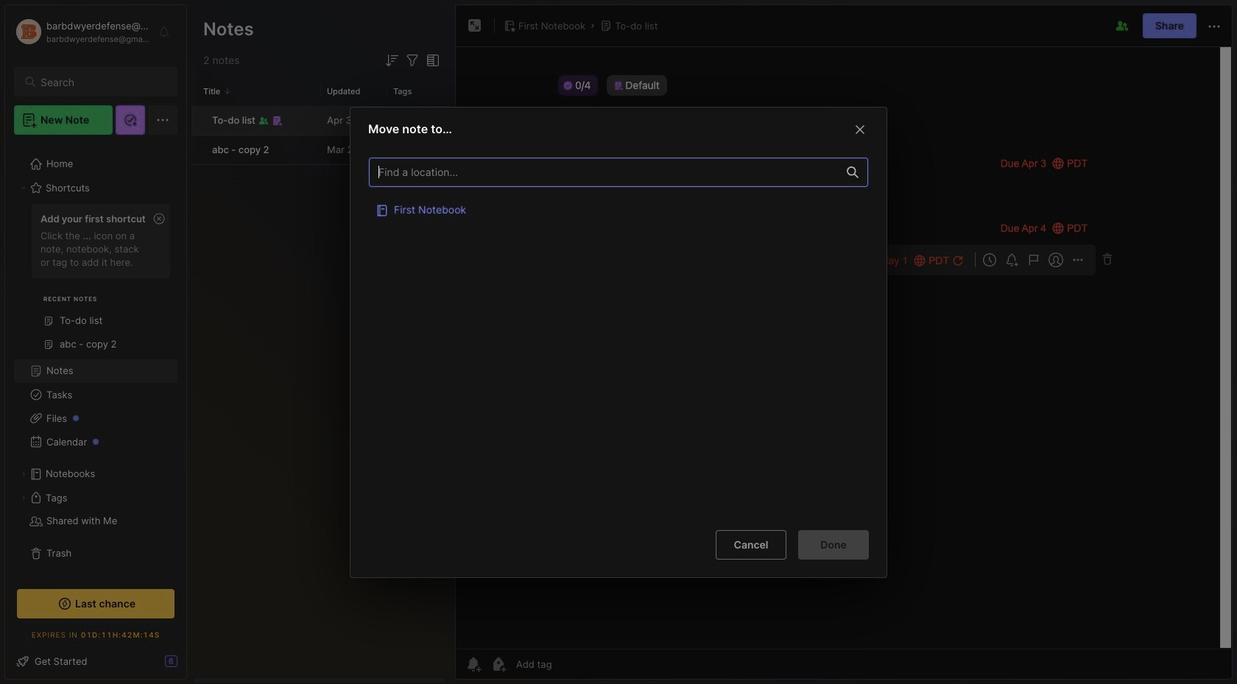 Task type: locate. For each thing, give the bounding box(es) containing it.
tree inside main element
[[5, 144, 186, 574]]

cell inside the find a location field
[[369, 194, 868, 223]]

note window element
[[455, 4, 1233, 680]]

Find a location field
[[362, 150, 875, 518]]

Note Editor text field
[[456, 46, 1232, 649]]

tree
[[5, 144, 186, 574]]

main element
[[0, 0, 191, 684]]

group
[[14, 200, 177, 365]]

None search field
[[40, 73, 164, 91]]

cell
[[369, 194, 868, 223]]

expand tags image
[[19, 493, 28, 502]]

row group
[[191, 106, 454, 166]]



Task type: describe. For each thing, give the bounding box(es) containing it.
add a reminder image
[[465, 655, 482, 673]]

none search field inside main element
[[40, 73, 164, 91]]

Search text field
[[40, 75, 164, 89]]

expand note image
[[466, 17, 484, 35]]

group inside "tree"
[[14, 200, 177, 365]]

Find a location… text field
[[370, 160, 838, 184]]

close image
[[851, 120, 869, 138]]

add tag image
[[490, 655, 507, 673]]

expand notebooks image
[[19, 470, 28, 479]]



Task type: vqa. For each thing, say whether or not it's contained in the screenshot.
Add a reminder image on the left of the page
yes



